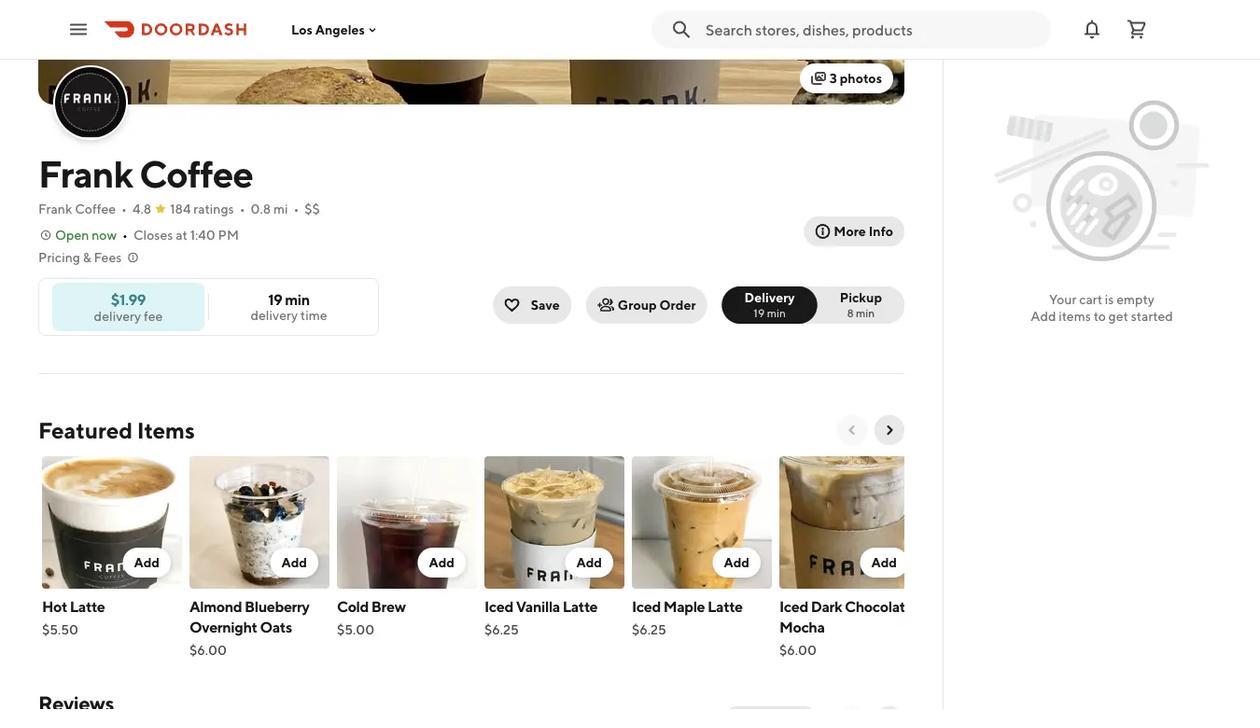Task type: locate. For each thing, give the bounding box(es) containing it.
$6.25
[[485, 622, 519, 638], [632, 622, 666, 638]]

$6.00 down overnight
[[190, 643, 227, 658]]

iced for iced maple latte
[[632, 598, 661, 616]]

• closes at 1:40 pm
[[122, 227, 239, 243]]

pickup
[[840, 290, 882, 305]]

featured items
[[38, 417, 195, 443]]

0 horizontal spatial $6.25
[[485, 622, 519, 638]]

1 horizontal spatial $6.25
[[632, 622, 666, 638]]

19 inside 19 min delivery time
[[268, 291, 282, 309]]

more
[[834, 224, 866, 239]]

los angeles button
[[291, 22, 380, 37]]

frank for frank coffee •
[[38, 201, 72, 217]]

iced vanilla latte $6.25
[[485, 598, 598, 638]]

1 frank from the top
[[38, 151, 133, 196]]

0 horizontal spatial min
[[285, 291, 310, 309]]

2 $6.00 from the left
[[780, 643, 817, 658]]

coffee up the 184 ratings •
[[139, 151, 253, 196]]

los
[[291, 22, 313, 37]]

pickup 8 min
[[840, 290, 882, 319]]

1 horizontal spatial iced
[[632, 598, 661, 616]]

iced left the "maple"
[[632, 598, 661, 616]]

latte for iced vanilla latte
[[563, 598, 598, 616]]

None radio
[[806, 287, 905, 324]]

now
[[92, 227, 117, 243]]

0 vertical spatial frank
[[38, 151, 133, 196]]

0 horizontal spatial coffee
[[75, 201, 116, 217]]

frank for frank coffee
[[38, 151, 133, 196]]

$5.00
[[337, 622, 375, 638]]

frank coffee •
[[38, 201, 127, 217]]

iced left vanilla
[[485, 598, 513, 616]]

blueberry
[[245, 598, 309, 616]]

delivery
[[251, 308, 298, 323], [94, 308, 141, 323]]

0 horizontal spatial delivery
[[94, 308, 141, 323]]

1 horizontal spatial coffee
[[139, 151, 253, 196]]

19 left time
[[268, 291, 282, 309]]

$6.25 down vanilla
[[485, 622, 519, 638]]

$6.00 down mocha
[[780, 643, 817, 658]]

2 add button from the left
[[270, 548, 318, 578]]

latte right 'hot'
[[70, 598, 105, 616]]

latte
[[70, 598, 105, 616], [563, 598, 598, 616], [708, 598, 743, 616]]

latte inside iced maple latte $6.25
[[708, 598, 743, 616]]

add for iced dark chocolate mocha
[[871, 555, 897, 570]]

• right now
[[122, 227, 128, 243]]

min for pickup
[[856, 306, 875, 319]]

3
[[830, 70, 837, 86]]

$6.00 inside almond blueberry overnight oats $6.00
[[190, 643, 227, 658]]

1 horizontal spatial latte
[[563, 598, 598, 616]]

184
[[170, 201, 191, 217]]

2 horizontal spatial min
[[856, 306, 875, 319]]

1 $6.25 from the left
[[485, 622, 519, 638]]

2 $6.25 from the left
[[632, 622, 666, 638]]

add button
[[123, 548, 171, 578], [270, 548, 318, 578], [418, 548, 466, 578], [565, 548, 613, 578], [713, 548, 761, 578], [860, 548, 908, 578]]

iced inside iced dark chocolate mocha $6.00
[[780, 598, 808, 616]]

maple
[[664, 598, 705, 616]]

min for delivery
[[767, 306, 786, 319]]

items
[[137, 417, 195, 443]]

3 iced from the left
[[780, 598, 808, 616]]

hot latte image
[[42, 457, 182, 589]]

iced
[[485, 598, 513, 616], [632, 598, 661, 616], [780, 598, 808, 616]]

min down 0.8 mi • $$
[[285, 291, 310, 309]]

pricing & fees button
[[38, 248, 140, 267]]

3 latte from the left
[[708, 598, 743, 616]]

latte right the "maple"
[[708, 598, 743, 616]]

$6.25 inside iced maple latte $6.25
[[632, 622, 666, 638]]

4.8
[[133, 201, 151, 217]]

closes
[[133, 227, 173, 243]]

2 horizontal spatial iced
[[780, 598, 808, 616]]

2 horizontal spatial latte
[[708, 598, 743, 616]]

5 add button from the left
[[713, 548, 761, 578]]

1 add button from the left
[[123, 548, 171, 578]]

iced inside iced maple latte $6.25
[[632, 598, 661, 616]]

latte right vanilla
[[563, 598, 598, 616]]

iced inside iced vanilla latte $6.25
[[485, 598, 513, 616]]

•
[[121, 201, 127, 217], [240, 201, 245, 217], [294, 201, 299, 217], [122, 227, 128, 243]]

more info
[[834, 224, 893, 239]]

next button of carousel image
[[882, 423, 897, 438]]

1 $6.00 from the left
[[190, 643, 227, 658]]

$6.25 inside iced vanilla latte $6.25
[[485, 622, 519, 638]]

0 horizontal spatial iced
[[485, 598, 513, 616]]

latte inside hot latte $5.50
[[70, 598, 105, 616]]

iced up mocha
[[780, 598, 808, 616]]

1 vertical spatial coffee
[[75, 201, 116, 217]]

min inside 'pickup 8 min'
[[856, 306, 875, 319]]

0 horizontal spatial latte
[[70, 598, 105, 616]]

0 horizontal spatial $6.00
[[190, 643, 227, 658]]

frank up frank coffee • at the top of page
[[38, 151, 133, 196]]

$6.25 down the "maple"
[[632, 622, 666, 638]]

save
[[531, 297, 560, 313]]

2 latte from the left
[[563, 598, 598, 616]]

2 iced from the left
[[632, 598, 661, 616]]

19 down delivery
[[754, 306, 765, 319]]

coffee for frank coffee
[[139, 151, 253, 196]]

latte inside iced vanilla latte $6.25
[[563, 598, 598, 616]]

1 iced from the left
[[485, 598, 513, 616]]

min down delivery
[[767, 306, 786, 319]]

iced maple latte $6.25
[[632, 598, 743, 638]]

open now
[[55, 227, 117, 243]]

1 horizontal spatial $6.00
[[780, 643, 817, 658]]

6 add button from the left
[[860, 548, 908, 578]]

min inside the delivery 19 min
[[767, 306, 786, 319]]

delivery 19 min
[[745, 290, 795, 319]]

iced maple latte image
[[632, 457, 772, 589]]

your
[[1049, 292, 1077, 307]]

1 horizontal spatial delivery
[[251, 308, 298, 323]]

brew
[[371, 598, 406, 616]]

• left 0.8
[[240, 201, 245, 217]]

none radio containing pickup
[[806, 287, 905, 324]]

2 frank from the top
[[38, 201, 72, 217]]

4 add button from the left
[[565, 548, 613, 578]]

coffee up now
[[75, 201, 116, 217]]

0 vertical spatial coffee
[[139, 151, 253, 196]]

1 horizontal spatial min
[[767, 306, 786, 319]]

previous button of carousel image
[[845, 423, 860, 438]]

$$
[[305, 201, 320, 217]]

photos
[[840, 70, 882, 86]]

min
[[285, 291, 310, 309], [767, 306, 786, 319], [856, 306, 875, 319]]

1 horizontal spatial 19
[[754, 306, 765, 319]]

min right 8
[[856, 306, 875, 319]]

• right mi
[[294, 201, 299, 217]]

&
[[83, 250, 91, 265]]

mi
[[273, 201, 288, 217]]

19
[[268, 291, 282, 309], [754, 306, 765, 319]]

19 min delivery time
[[251, 291, 327, 323]]

cold brew image
[[337, 457, 477, 589]]

more info button
[[804, 217, 905, 246]]

0 horizontal spatial 19
[[268, 291, 282, 309]]

delivery
[[745, 290, 795, 305]]

info
[[869, 224, 893, 239]]

3 photos button
[[800, 63, 893, 93]]

$6.25 for maple
[[632, 622, 666, 638]]

get
[[1109, 309, 1129, 324]]

3 add button from the left
[[418, 548, 466, 578]]

hot latte $5.50
[[42, 598, 105, 638]]

1 latte from the left
[[70, 598, 105, 616]]

Store search: begin typing to search for stores available on DoorDash text field
[[706, 19, 1040, 40]]

$6.00 inside iced dark chocolate mocha $6.00
[[780, 643, 817, 658]]

almond blueberry overnight oats image
[[190, 457, 330, 589]]

chocolate
[[845, 598, 913, 616]]

184 ratings •
[[170, 201, 245, 217]]

1 vertical spatial frank
[[38, 201, 72, 217]]

delivery left time
[[251, 308, 298, 323]]

add button for hot latte
[[123, 548, 171, 578]]

None radio
[[722, 287, 817, 324]]

• left 4.8
[[121, 201, 127, 217]]

coffee
[[139, 151, 253, 196], [75, 201, 116, 217]]

none radio containing delivery
[[722, 287, 817, 324]]

frank
[[38, 151, 133, 196], [38, 201, 72, 217]]

add
[[1031, 309, 1056, 324], [134, 555, 160, 570], [281, 555, 307, 570], [429, 555, 455, 570], [576, 555, 602, 570], [724, 555, 750, 570], [871, 555, 897, 570]]

dark
[[811, 598, 842, 616]]

$6.00
[[190, 643, 227, 658], [780, 643, 817, 658]]

frank up open
[[38, 201, 72, 217]]

ratings
[[194, 201, 234, 217]]

delivery left fee
[[94, 308, 141, 323]]



Task type: vqa. For each thing, say whether or not it's contained in the screenshot.
Wed (Today)'s 5:30
no



Task type: describe. For each thing, give the bounding box(es) containing it.
oats
[[260, 619, 292, 636]]

mocha
[[780, 619, 825, 636]]

iced dark chocolate mocha $6.00
[[780, 598, 913, 658]]

$6.25 for vanilla
[[485, 622, 519, 638]]

iced vanilla latte image
[[485, 457, 625, 589]]

los angeles
[[291, 22, 365, 37]]

featured items heading
[[38, 415, 195, 445]]

started
[[1131, 309, 1173, 324]]

add for cold brew
[[429, 555, 455, 570]]

items
[[1059, 309, 1091, 324]]

almond
[[190, 598, 242, 616]]

0.8
[[251, 201, 271, 217]]

$6.00 for almond blueberry overnight oats
[[190, 643, 227, 658]]

group order
[[618, 297, 696, 313]]

1:40
[[190, 227, 215, 243]]

add button for iced vanilla latte
[[565, 548, 613, 578]]

add button for almond blueberry overnight oats
[[270, 548, 318, 578]]

pm
[[218, 227, 239, 243]]

0.8 mi • $$
[[251, 201, 320, 217]]

vanilla
[[516, 598, 560, 616]]

$1.99 delivery fee
[[94, 290, 163, 323]]

0 items, open order cart image
[[1126, 18, 1148, 41]]

open menu image
[[67, 18, 90, 41]]

• for mi
[[294, 201, 299, 217]]

pricing & fees
[[38, 250, 122, 265]]

is
[[1105, 292, 1114, 307]]

overnight
[[190, 619, 257, 636]]

• for coffee
[[121, 201, 127, 217]]

iced dark chocolate mocha image
[[780, 457, 920, 589]]

time
[[300, 308, 327, 323]]

frank coffee image
[[55, 67, 126, 138]]

add button for iced maple latte
[[713, 548, 761, 578]]

add button for iced dark chocolate mocha
[[860, 548, 908, 578]]

your cart is empty add items to get started
[[1031, 292, 1173, 324]]

order
[[660, 297, 696, 313]]

min inside 19 min delivery time
[[285, 291, 310, 309]]

featured
[[38, 417, 133, 443]]

empty
[[1117, 292, 1155, 307]]

open
[[55, 227, 89, 243]]

hot
[[42, 598, 67, 616]]

8
[[847, 306, 854, 319]]

iced for iced vanilla latte
[[485, 598, 513, 616]]

latte for iced maple latte
[[708, 598, 743, 616]]

at
[[176, 227, 188, 243]]

notification bell image
[[1081, 18, 1104, 41]]

add for iced vanilla latte
[[576, 555, 602, 570]]

add for hot latte
[[134, 555, 160, 570]]

frank coffee
[[38, 151, 253, 196]]

delivery inside 19 min delivery time
[[251, 308, 298, 323]]

group order button
[[586, 287, 707, 324]]

cart
[[1079, 292, 1103, 307]]

add inside your cart is empty add items to get started
[[1031, 309, 1056, 324]]

delivery inside $1.99 delivery fee
[[94, 308, 141, 323]]

iced for iced dark chocolate mocha
[[780, 598, 808, 616]]

add for almond blueberry overnight oats
[[281, 555, 307, 570]]

cold
[[337, 598, 369, 616]]

to
[[1094, 309, 1106, 324]]

fee
[[144, 308, 163, 323]]

order methods option group
[[722, 287, 905, 324]]

cold brew $5.00
[[337, 598, 406, 638]]

• for ratings
[[240, 201, 245, 217]]

angeles
[[315, 22, 365, 37]]

almond blueberry overnight oats $6.00
[[190, 598, 309, 658]]

pricing
[[38, 250, 80, 265]]

fees
[[94, 250, 122, 265]]

3 photos
[[830, 70, 882, 86]]

add for iced maple latte
[[724, 555, 750, 570]]

$5.50
[[42, 622, 78, 638]]

$1.99
[[111, 290, 146, 308]]

coffee for frank coffee •
[[75, 201, 116, 217]]

add button for cold brew
[[418, 548, 466, 578]]

group
[[618, 297, 657, 313]]

save button
[[494, 287, 571, 324]]

$6.00 for iced dark chocolate mocha
[[780, 643, 817, 658]]

19 inside the delivery 19 min
[[754, 306, 765, 319]]



